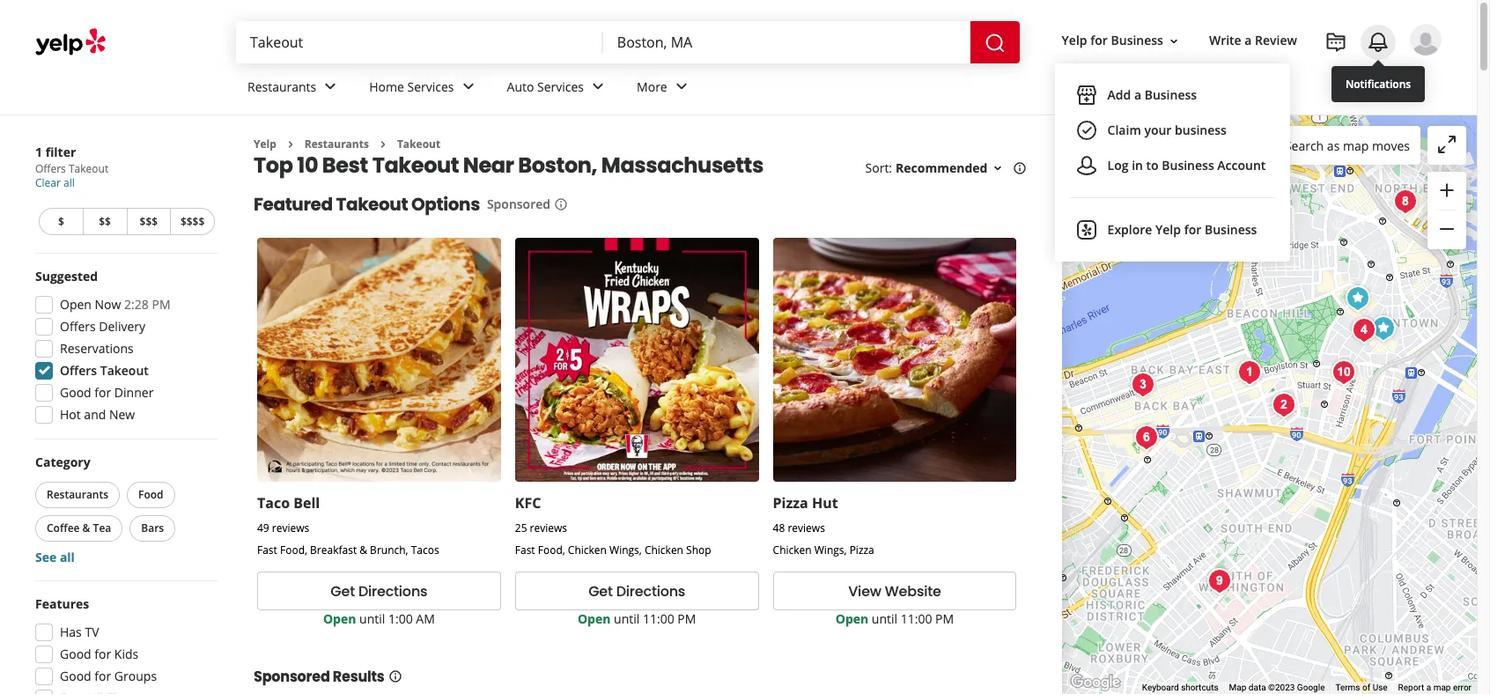 Task type: vqa. For each thing, say whether or not it's contained in the screenshot.
the PM corresponding to Get
yes



Task type: locate. For each thing, give the bounding box(es) containing it.
2 wings, from the left
[[815, 543, 847, 558]]

clear
[[35, 175, 61, 190]]

1 horizontal spatial fast
[[515, 543, 535, 558]]

16 info v2 image right results
[[388, 670, 402, 684]]

0 vertical spatial sponsored
[[487, 196, 551, 213]]

pizza
[[773, 494, 809, 513], [850, 543, 875, 558]]

bell
[[294, 494, 320, 513]]

reviews for get
[[272, 521, 310, 536]]

0 vertical spatial a
[[1245, 32, 1253, 49]]

get directions link
[[257, 572, 501, 611], [515, 572, 759, 611]]

map region
[[919, 55, 1491, 694]]

& inside taco bell 49 reviews fast food, breakfast & brunch, tacos
[[360, 543, 367, 558]]

none field up business categories element
[[618, 33, 957, 52]]

restaurants up coffee & tea
[[47, 487, 108, 502]]

24 yelp for biz v2 image
[[1076, 220, 1098, 241]]

keyboard shortcuts
[[1143, 683, 1219, 693]]

get down kfc 25 reviews fast food, chicken wings, chicken shop
[[589, 581, 613, 602]]

open until 11:00 pm for website
[[836, 611, 954, 628]]

1 horizontal spatial 11:00
[[901, 611, 933, 628]]

24 chevron down v2 image right auto services on the top left of page
[[588, 76, 609, 97]]

get directions link for 25
[[515, 572, 759, 611]]

recommended
[[896, 160, 988, 177]]

takeout inside 1 filter offers takeout clear all
[[69, 161, 109, 176]]

0 horizontal spatial directions
[[359, 581, 428, 602]]

0 horizontal spatial 11:00
[[643, 611, 675, 628]]

chicken
[[568, 543, 607, 558], [645, 543, 684, 558], [773, 543, 812, 558]]

0 vertical spatial good
[[60, 384, 91, 401]]

2 horizontal spatial pm
[[936, 611, 954, 628]]

1 11:00 from the left
[[643, 611, 675, 628]]

sponsored left results
[[254, 667, 330, 687]]

get directions for bell
[[331, 581, 428, 602]]

2 vertical spatial restaurants
[[47, 487, 108, 502]]

a inside write a review link
[[1245, 32, 1253, 49]]

yelp left 16 chevron right v2 icon
[[254, 137, 277, 152]]

1 24 chevron down v2 image from the left
[[320, 76, 341, 97]]

takeout
[[397, 137, 441, 152], [372, 151, 459, 180], [69, 161, 109, 176], [336, 192, 408, 217], [100, 362, 149, 379]]

24 chevron down v2 image for home services
[[458, 76, 479, 97]]

1 get from the left
[[331, 581, 355, 602]]

1 horizontal spatial reviews
[[530, 521, 568, 536]]

1 get directions from the left
[[331, 581, 428, 602]]

food, inside kfc 25 reviews fast food, chicken wings, chicken shop
[[538, 543, 565, 558]]

food, left breakfast
[[280, 543, 307, 558]]

tacos
[[411, 543, 439, 558]]

1 horizontal spatial sponsored
[[487, 196, 551, 213]]

2 good from the top
[[60, 646, 91, 663]]

pm down website
[[936, 611, 954, 628]]

0 horizontal spatial 24 chevron down v2 image
[[320, 76, 341, 97]]

0 vertical spatial yelp
[[1062, 32, 1088, 49]]

write
[[1210, 32, 1242, 49]]

open inside group
[[60, 296, 92, 313]]

a for write
[[1245, 32, 1253, 49]]

search
[[1286, 137, 1325, 154]]

a right write
[[1245, 32, 1253, 49]]

offers down 'reservations'
[[60, 362, 97, 379]]

services for home services
[[408, 78, 454, 95]]

1 wings, from the left
[[610, 543, 642, 558]]

0 horizontal spatial get directions
[[331, 581, 428, 602]]

yelp for yelp link
[[254, 137, 277, 152]]

24 add biz v2 image
[[1076, 85, 1098, 106]]

features
[[35, 596, 89, 612]]

2 horizontal spatial a
[[1427, 683, 1432, 693]]

0 horizontal spatial a
[[1135, 87, 1142, 103]]

1 horizontal spatial 24 chevron down v2 image
[[458, 76, 479, 97]]

reviews inside taco bell 49 reviews fast food, breakfast & brunch, tacos
[[272, 521, 310, 536]]

2 horizontal spatial reviews
[[788, 521, 826, 536]]

fast
[[257, 543, 277, 558], [515, 543, 535, 558]]

services right "auto"
[[538, 78, 584, 95]]

3 chicken from the left
[[773, 543, 812, 558]]

subway image
[[1341, 281, 1376, 316]]

good for dinner
[[60, 384, 154, 401]]

0 vertical spatial all
[[63, 175, 75, 190]]

None field
[[250, 33, 589, 52], [618, 33, 957, 52]]

3 24 chevron down v2 image from the left
[[588, 76, 609, 97]]

account
[[1218, 157, 1266, 174]]

yelp inside yelp for business button
[[1062, 32, 1088, 49]]

restaurants for the topmost restaurants link
[[248, 78, 317, 95]]

restaurants inside business categories element
[[248, 78, 317, 95]]

1 horizontal spatial &
[[360, 543, 367, 558]]

2 get directions from the left
[[589, 581, 686, 602]]

2 vertical spatial yelp
[[1156, 222, 1182, 238]]

a right "report"
[[1427, 683, 1432, 693]]

has tv
[[60, 624, 99, 641]]

reviews right the 25
[[530, 521, 568, 536]]

notifications image
[[1368, 32, 1390, 53]]

reviews inside the pizza hut 48 reviews chicken wings, pizza
[[788, 521, 826, 536]]

yelp for business
[[1062, 32, 1164, 49]]

directions down kfc 25 reviews fast food, chicken wings, chicken shop
[[617, 581, 686, 602]]

view website link
[[773, 572, 1017, 611]]

2 none field from the left
[[618, 33, 957, 52]]

for for kids
[[95, 646, 111, 663]]

0 horizontal spatial chicken
[[568, 543, 607, 558]]

a inside 'add a business' button
[[1135, 87, 1142, 103]]

3 until from the left
[[872, 611, 898, 628]]

all right see
[[60, 549, 75, 566]]

2 fast from the left
[[515, 543, 535, 558]]

map
[[1230, 683, 1247, 693]]

24 chevron down v2 image left the home
[[320, 76, 341, 97]]

& left brunch,
[[360, 543, 367, 558]]

directions for taco bell
[[359, 581, 428, 602]]

& left the "tea"
[[82, 521, 90, 536]]

1:00
[[389, 611, 413, 628]]

none field find
[[250, 33, 589, 52]]

as
[[1328, 137, 1341, 154]]

yelp link
[[254, 137, 277, 152]]

2 11:00 from the left
[[901, 611, 933, 628]]

1 vertical spatial all
[[60, 549, 75, 566]]

0 horizontal spatial fast
[[257, 543, 277, 558]]

get directions
[[331, 581, 428, 602], [589, 581, 686, 602]]

24 chevron down v2 image left "auto"
[[458, 76, 479, 97]]

pm right 2:28
[[152, 296, 171, 313]]

1 horizontal spatial wings,
[[815, 543, 847, 558]]

Find text field
[[250, 33, 589, 52]]

24 claim v2 image
[[1076, 120, 1098, 141]]

2 vertical spatial good
[[60, 668, 91, 685]]

group
[[1428, 172, 1467, 249], [30, 268, 219, 429], [32, 454, 219, 567], [30, 596, 219, 694]]

0 vertical spatial &
[[82, 521, 90, 536]]

sponsored for sponsored
[[487, 196, 551, 213]]

keyboard
[[1143, 683, 1180, 693]]

data
[[1249, 683, 1267, 693]]

hut
[[812, 494, 839, 513]]

1 get directions link from the left
[[257, 572, 501, 611]]

offers inside 1 filter offers takeout clear all
[[35, 161, 66, 176]]

1 vertical spatial restaurants link
[[305, 137, 369, 152]]

takeout inside group
[[100, 362, 149, 379]]

1 horizontal spatial map
[[1434, 683, 1452, 693]]

takeout down best
[[336, 192, 408, 217]]

2 horizontal spatial yelp
[[1156, 222, 1182, 238]]

until for hut
[[872, 611, 898, 628]]

wings, down hut
[[815, 543, 847, 558]]

1 horizontal spatial none field
[[618, 33, 957, 52]]

24 chevron down v2 image for restaurants
[[320, 76, 341, 97]]

for up 24 add biz v2 'image'
[[1091, 32, 1108, 49]]

1 horizontal spatial services
[[538, 78, 584, 95]]

reviews
[[272, 521, 310, 536], [530, 521, 568, 536], [788, 521, 826, 536]]

restaurants link up 16 chevron right v2 icon
[[234, 63, 355, 115]]

food,
[[280, 543, 307, 558], [538, 543, 565, 558]]

reviews down taco bell link
[[272, 521, 310, 536]]

yelp up 24 add biz v2 'image'
[[1062, 32, 1088, 49]]

1 horizontal spatial get directions
[[589, 581, 686, 602]]

2 until from the left
[[614, 611, 640, 628]]

24 chevron down v2 image inside home services link
[[458, 76, 479, 97]]

get directions link down kfc 25 reviews fast food, chicken wings, chicken shop
[[515, 572, 759, 611]]

24 chevron down v2 image for auto services
[[588, 76, 609, 97]]

16 info v2 image right 16 chevron down v2 image
[[1014, 161, 1028, 176]]

2 open until 11:00 pm from the left
[[836, 611, 954, 628]]

11:00
[[643, 611, 675, 628], [901, 611, 933, 628]]

1 horizontal spatial open until 11:00 pm
[[836, 611, 954, 628]]

error
[[1454, 683, 1472, 693]]

all right the clear in the top left of the page
[[63, 175, 75, 190]]

0 horizontal spatial 16 info v2 image
[[388, 670, 402, 684]]

get directions up open until 1:00 am
[[331, 581, 428, 602]]

for up good for groups
[[95, 646, 111, 663]]

sponsored down top 10 best takeout near boston, massachusetts
[[487, 196, 551, 213]]

search as map moves
[[1286, 137, 1411, 154]]

taco
[[257, 494, 290, 513]]

sponsored
[[487, 196, 551, 213], [254, 667, 330, 687]]

all inside 1 filter offers takeout clear all
[[63, 175, 75, 190]]

more link
[[623, 63, 706, 115]]

1 horizontal spatial food,
[[538, 543, 565, 558]]

16 info v2 image down the boston,
[[554, 198, 568, 212]]

for down 'offers takeout'
[[95, 384, 111, 401]]

none field near
[[618, 33, 957, 52]]

48
[[773, 521, 785, 536]]

all inside group
[[60, 549, 75, 566]]

map right as
[[1344, 137, 1370, 154]]

services inside auto services link
[[538, 78, 584, 95]]

hot
[[60, 406, 81, 423]]

1 vertical spatial yelp
[[254, 137, 277, 152]]

2 food, from the left
[[538, 543, 565, 558]]

food, down kfc link
[[538, 543, 565, 558]]

sort:
[[866, 160, 893, 177]]

yelp right explore
[[1156, 222, 1182, 238]]

2:28
[[124, 296, 149, 313]]

1 food, from the left
[[280, 543, 307, 558]]

a right add
[[1135, 87, 1142, 103]]

1 vertical spatial map
[[1434, 683, 1452, 693]]

am
[[416, 611, 435, 628]]

1 vertical spatial offers
[[60, 318, 96, 335]]

0 horizontal spatial open until 11:00 pm
[[578, 611, 696, 628]]

0 horizontal spatial none field
[[250, 33, 589, 52]]

24 chevron down v2 image inside auto services link
[[588, 76, 609, 97]]

tv
[[85, 624, 99, 641]]

services right the home
[[408, 78, 454, 95]]

restaurants
[[248, 78, 317, 95], [305, 137, 369, 152], [47, 487, 108, 502]]

pizza up 48
[[773, 494, 809, 513]]

16 info v2 image
[[1014, 161, 1028, 176], [554, 198, 568, 212], [388, 670, 402, 684]]

directions up '1:00'
[[359, 581, 428, 602]]

food
[[138, 487, 164, 502]]

1 horizontal spatial chicken
[[645, 543, 684, 558]]

good for good for dinner
[[60, 384, 91, 401]]

until for bell
[[360, 611, 385, 628]]

all spice image
[[1203, 564, 1238, 599]]

get for bell
[[331, 581, 355, 602]]

restaurants link
[[234, 63, 355, 115], [305, 137, 369, 152]]

2 24 chevron down v2 image from the left
[[458, 76, 479, 97]]

1 horizontal spatial directions
[[617, 581, 686, 602]]

new
[[109, 406, 135, 423]]

0 horizontal spatial map
[[1344, 137, 1370, 154]]

pauli's image
[[1388, 184, 1424, 219]]

open now 2:28 pm
[[60, 296, 171, 313]]

2 horizontal spatial chicken
[[773, 543, 812, 558]]

get down breakfast
[[331, 581, 355, 602]]

0 horizontal spatial get directions link
[[257, 572, 501, 611]]

pm down shop
[[678, 611, 696, 628]]

1 fast from the left
[[257, 543, 277, 558]]

services for auto services
[[538, 78, 584, 95]]

hot and new
[[60, 406, 135, 423]]

restaurants inside "button"
[[47, 487, 108, 502]]

report
[[1399, 683, 1425, 693]]

pizza up view
[[850, 543, 875, 558]]

0 horizontal spatial until
[[360, 611, 385, 628]]

1 vertical spatial a
[[1135, 87, 1142, 103]]

2 vertical spatial a
[[1427, 683, 1432, 693]]

sponsored results
[[254, 667, 385, 687]]

offers down filter
[[35, 161, 66, 176]]

user actions element
[[1048, 22, 1467, 262]]

3 good from the top
[[60, 668, 91, 685]]

1 horizontal spatial get directions link
[[515, 572, 759, 611]]

good down good for kids
[[60, 668, 91, 685]]

0 horizontal spatial pizza
[[773, 494, 809, 513]]

1 horizontal spatial 16 info v2 image
[[554, 198, 568, 212]]

directions for kfc
[[617, 581, 686, 602]]

1 vertical spatial &
[[360, 543, 367, 558]]

get directions down kfc 25 reviews fast food, chicken wings, chicken shop
[[589, 581, 686, 602]]

0 horizontal spatial yelp
[[254, 137, 277, 152]]

1 vertical spatial sponsored
[[254, 667, 330, 687]]

suggested
[[35, 268, 98, 285]]

0 horizontal spatial services
[[408, 78, 454, 95]]

2 get directions link from the left
[[515, 572, 759, 611]]

1 vertical spatial good
[[60, 646, 91, 663]]

lotus test kitchen image
[[1347, 312, 1382, 348]]

1 vertical spatial 16 info v2 image
[[554, 198, 568, 212]]

0 horizontal spatial wings,
[[610, 543, 642, 558]]

shortcuts
[[1182, 683, 1219, 693]]

good down "has tv"
[[60, 646, 91, 663]]

0 vertical spatial map
[[1344, 137, 1370, 154]]

moves
[[1373, 137, 1411, 154]]

0 horizontal spatial reviews
[[272, 521, 310, 536]]

1 none field from the left
[[250, 33, 589, 52]]

1 horizontal spatial yelp
[[1062, 32, 1088, 49]]

restaurants left 16 chevron right v2 image
[[305, 137, 369, 152]]

wings, left shop
[[610, 543, 642, 558]]

all
[[63, 175, 75, 190], [60, 549, 75, 566]]

food, inside taco bell 49 reviews fast food, breakfast & brunch, tacos
[[280, 543, 307, 558]]

0 horizontal spatial get
[[331, 581, 355, 602]]

none field up home services
[[250, 33, 589, 52]]

report a map error
[[1399, 683, 1472, 693]]

offers
[[35, 161, 66, 176], [60, 318, 96, 335], [60, 362, 97, 379]]

0 horizontal spatial &
[[82, 521, 90, 536]]

restaurants link left 16 chevron right v2 image
[[305, 137, 369, 152]]

3 reviews from the left
[[788, 521, 826, 536]]

1 horizontal spatial pm
[[678, 611, 696, 628]]

1 horizontal spatial until
[[614, 611, 640, 628]]

pizza hut 48 reviews chicken wings, pizza
[[773, 494, 875, 558]]

massachusetts
[[602, 151, 764, 180]]

services inside home services link
[[408, 78, 454, 95]]

1 horizontal spatial a
[[1245, 32, 1253, 49]]

yelp inside explore yelp for business button
[[1156, 222, 1182, 238]]

open until 11:00 pm
[[578, 611, 696, 628], [836, 611, 954, 628]]

fast down the 25
[[515, 543, 535, 558]]

0 vertical spatial offers
[[35, 161, 66, 176]]

1 open until 11:00 pm from the left
[[578, 611, 696, 628]]

2 horizontal spatial 16 info v2 image
[[1014, 161, 1028, 176]]

for down good for kids
[[95, 668, 111, 685]]

offers up 'reservations'
[[60, 318, 96, 335]]

reservations
[[60, 340, 134, 357]]

2 horizontal spatial until
[[872, 611, 898, 628]]

open
[[60, 296, 92, 313], [323, 611, 356, 628], [578, 611, 611, 628], [836, 611, 869, 628]]

2 get from the left
[[589, 581, 613, 602]]

a for report
[[1427, 683, 1432, 693]]

get directions link down brunch,
[[257, 572, 501, 611]]

0 horizontal spatial sponsored
[[254, 667, 330, 687]]

projects image
[[1326, 32, 1347, 53]]

reviews down 'pizza hut' link
[[788, 521, 826, 536]]

terms
[[1336, 683, 1361, 693]]

16 chevron down v2 image
[[992, 161, 1006, 176]]

2 services from the left
[[538, 78, 584, 95]]

map left the error
[[1434, 683, 1452, 693]]

get for 25
[[589, 581, 613, 602]]

0 vertical spatial restaurants
[[248, 78, 317, 95]]

good
[[60, 384, 91, 401], [60, 646, 91, 663], [60, 668, 91, 685]]

2 horizontal spatial 24 chevron down v2 image
[[588, 76, 609, 97]]

takeout down filter
[[69, 161, 109, 176]]

good up hot
[[60, 384, 91, 401]]

home services link
[[355, 63, 493, 115]]

2 directions from the left
[[617, 581, 686, 602]]

greco image
[[1126, 367, 1161, 402]]

1 vertical spatial pizza
[[850, 543, 875, 558]]

None search field
[[236, 21, 1024, 63]]

1 good from the top
[[60, 384, 91, 401]]

good for groups
[[60, 668, 157, 685]]

24 chevron down v2 image
[[320, 76, 341, 97], [458, 76, 479, 97], [588, 76, 609, 97]]

1 horizontal spatial get
[[589, 581, 613, 602]]

1 horizontal spatial pizza
[[850, 543, 875, 558]]

brunch,
[[370, 543, 408, 558]]

1 reviews from the left
[[272, 521, 310, 536]]

0 horizontal spatial food,
[[280, 543, 307, 558]]

offers for offers delivery
[[60, 318, 96, 335]]

1 directions from the left
[[359, 581, 428, 602]]

2 reviews from the left
[[530, 521, 568, 536]]

coffee
[[47, 521, 80, 536]]

$$ button
[[83, 208, 126, 235]]

restaurants up 16 chevron right v2 icon
[[248, 78, 317, 95]]

takeout up dinner
[[100, 362, 149, 379]]

0 vertical spatial 16 info v2 image
[[1014, 161, 1028, 176]]

2 vertical spatial offers
[[60, 362, 97, 379]]

coffee & tea
[[47, 521, 111, 536]]

pressed cafe image
[[1129, 420, 1165, 455]]

fast down "49"
[[257, 543, 277, 558]]

16 chevron right v2 image
[[376, 137, 390, 151]]

1 services from the left
[[408, 78, 454, 95]]

group containing features
[[30, 596, 219, 694]]

49
[[257, 521, 269, 536]]

1 until from the left
[[360, 611, 385, 628]]

pm
[[152, 296, 171, 313], [678, 611, 696, 628], [936, 611, 954, 628]]



Task type: describe. For each thing, give the bounding box(es) containing it.
open for kfc
[[578, 611, 611, 628]]

review
[[1256, 32, 1298, 49]]

for for groups
[[95, 668, 111, 685]]

2 chicken from the left
[[645, 543, 684, 558]]

taco bell 49 reviews fast food, breakfast & brunch, tacos
[[257, 494, 439, 558]]

more
[[637, 78, 668, 95]]

map for moves
[[1344, 137, 1370, 154]]

map for error
[[1434, 683, 1452, 693]]

business
[[1175, 122, 1227, 139]]

clear all link
[[35, 175, 75, 190]]

website
[[885, 581, 942, 602]]

to
[[1147, 157, 1159, 174]]

in
[[1132, 157, 1144, 174]]

taco bell link
[[257, 494, 320, 513]]

explore
[[1108, 222, 1153, 238]]

bars button
[[130, 515, 176, 542]]

top 10 best takeout near boston, massachusetts
[[254, 151, 764, 180]]

0 vertical spatial restaurants link
[[234, 63, 355, 115]]

pm for view
[[936, 611, 954, 628]]

open for taco bell
[[323, 611, 356, 628]]

reviews inside kfc 25 reviews fast food, chicken wings, chicken shop
[[530, 521, 568, 536]]

moon & flower house -boston image
[[1327, 355, 1362, 390]]

zoom out image
[[1437, 219, 1458, 240]]

kfc link
[[515, 494, 541, 513]]

report a map error link
[[1399, 683, 1472, 693]]

for right explore
[[1185, 222, 1202, 238]]

until for 25
[[614, 611, 640, 628]]

filter
[[45, 144, 76, 160]]

get directions for 25
[[589, 581, 686, 602]]

google image
[[1067, 671, 1126, 694]]

good for good for groups
[[60, 668, 91, 685]]

terms of use link
[[1336, 683, 1388, 693]]

zoom in image
[[1437, 179, 1458, 201]]

$$$$ button
[[170, 208, 215, 235]]

25
[[515, 521, 527, 536]]

see
[[35, 549, 57, 566]]

takeout link
[[397, 137, 441, 152]]

get directions link for bell
[[257, 572, 501, 611]]

1 filter offers takeout clear all
[[35, 144, 109, 190]]

open until 1:00 am
[[323, 611, 435, 628]]

for for business
[[1091, 32, 1108, 49]]

Near text field
[[618, 33, 957, 52]]

write a review link
[[1203, 25, 1305, 57]]

business right the to
[[1162, 157, 1215, 174]]

group containing category
[[32, 454, 219, 567]]

claim your business button
[[1069, 113, 1276, 148]]

taco bell image
[[1366, 311, 1402, 346]]

business categories element
[[234, 63, 1442, 115]]

10
[[297, 151, 318, 180]]

log in to business account button
[[1069, 148, 1276, 184]]

shop
[[686, 543, 712, 558]]

terms of use
[[1336, 683, 1388, 693]]

0 horizontal spatial pm
[[152, 296, 171, 313]]

see all button
[[35, 549, 75, 566]]

options
[[411, 192, 480, 217]]

delivery
[[99, 318, 145, 335]]

top
[[254, 151, 293, 180]]

& inside button
[[82, 521, 90, 536]]

wings, inside kfc 25 reviews fast food, chicken wings, chicken shop
[[610, 543, 642, 558]]

$$
[[99, 214, 111, 229]]

yelp for yelp for business
[[1062, 32, 1088, 49]]

$
[[58, 214, 64, 229]]

log
[[1108, 157, 1129, 174]]

use
[[1373, 683, 1388, 693]]

keyboard shortcuts button
[[1143, 682, 1219, 694]]

chicken inside the pizza hut 48 reviews chicken wings, pizza
[[773, 543, 812, 558]]

of
[[1363, 683, 1371, 693]]

coffee & tea button
[[35, 515, 123, 542]]

11:00 for directions
[[643, 611, 675, 628]]

offers takeout
[[60, 362, 149, 379]]

business down account at the right top of the page
[[1205, 222, 1258, 238]]

$$$$
[[181, 214, 205, 229]]

breakfast
[[310, 543, 357, 558]]

1 chicken from the left
[[568, 543, 607, 558]]

auto
[[507, 78, 534, 95]]

category
[[35, 454, 90, 471]]

11:00 for website
[[901, 611, 933, 628]]

fast inside kfc 25 reviews fast food, chicken wings, chicken shop
[[515, 543, 535, 558]]

16 info v2 image for featured takeout options
[[554, 198, 568, 212]]

takeout up options
[[372, 151, 459, 180]]

near
[[463, 151, 514, 180]]

fast inside taco bell 49 reviews fast food, breakfast & brunch, tacos
[[257, 543, 277, 558]]

good for kids
[[60, 646, 139, 663]]

wings, inside the pizza hut 48 reviews chicken wings, pizza
[[815, 543, 847, 558]]

restaurants for restaurants "button"
[[47, 487, 108, 502]]

reviews for view
[[788, 521, 826, 536]]

24 friends v2 image
[[1076, 155, 1098, 177]]

takeout right 16 chevron right v2 image
[[397, 137, 441, 152]]

claim
[[1108, 122, 1142, 139]]

open until 11:00 pm for directions
[[578, 611, 696, 628]]

1
[[35, 144, 42, 160]]

featured takeout options
[[254, 192, 480, 217]]

business left 16 chevron down v2 icon in the top of the page
[[1112, 32, 1164, 49]]

a for add
[[1135, 87, 1142, 103]]

business up claim your business
[[1145, 87, 1198, 103]]

see all
[[35, 549, 75, 566]]

log in to business account
[[1108, 157, 1266, 174]]

©2023
[[1269, 683, 1296, 693]]

yelp for business button
[[1055, 25, 1189, 57]]

24 chevron down v2 image
[[671, 76, 692, 97]]

bars
[[141, 521, 164, 536]]

brad k. image
[[1411, 24, 1442, 56]]

offers delivery
[[60, 318, 145, 335]]

add a business button
[[1069, 78, 1276, 113]]

open for pizza hut
[[836, 611, 869, 628]]

your
[[1145, 122, 1172, 139]]

home services
[[369, 78, 454, 95]]

best
[[322, 151, 368, 180]]

bacco's fine foods image
[[1232, 355, 1268, 390]]

offers for offers takeout
[[60, 362, 97, 379]]

write a review
[[1210, 32, 1298, 49]]

1 vertical spatial restaurants
[[305, 137, 369, 152]]

0 vertical spatial pizza
[[773, 494, 809, 513]]

2 vertical spatial 16 info v2 image
[[388, 670, 402, 684]]

explore yelp for business button
[[1069, 213, 1276, 248]]

now
[[95, 296, 121, 313]]

mike & patty's - boston image
[[1267, 387, 1302, 423]]

kfc
[[515, 494, 541, 513]]

for for dinner
[[95, 384, 111, 401]]

pm for get
[[678, 611, 696, 628]]

group containing suggested
[[30, 268, 219, 429]]

search image
[[985, 32, 1006, 53]]

has
[[60, 624, 82, 641]]

expand map image
[[1437, 134, 1458, 155]]

featured
[[254, 192, 333, 217]]

16 info v2 image for top 10 best takeout near boston, massachusetts
[[1014, 161, 1028, 176]]

claim your business
[[1108, 122, 1227, 139]]

google
[[1298, 683, 1326, 693]]

and
[[84, 406, 106, 423]]

groups
[[114, 668, 157, 685]]

recommended button
[[896, 160, 1006, 177]]

add
[[1108, 87, 1132, 103]]

auto services link
[[493, 63, 623, 115]]

good for good for kids
[[60, 646, 91, 663]]

16 chevron down v2 image
[[1167, 34, 1182, 48]]

view
[[849, 581, 882, 602]]

16 chevron right v2 image
[[284, 137, 298, 151]]

explore yelp for business
[[1108, 222, 1258, 238]]

sponsored for sponsored results
[[254, 667, 330, 687]]

view website
[[849, 581, 942, 602]]



